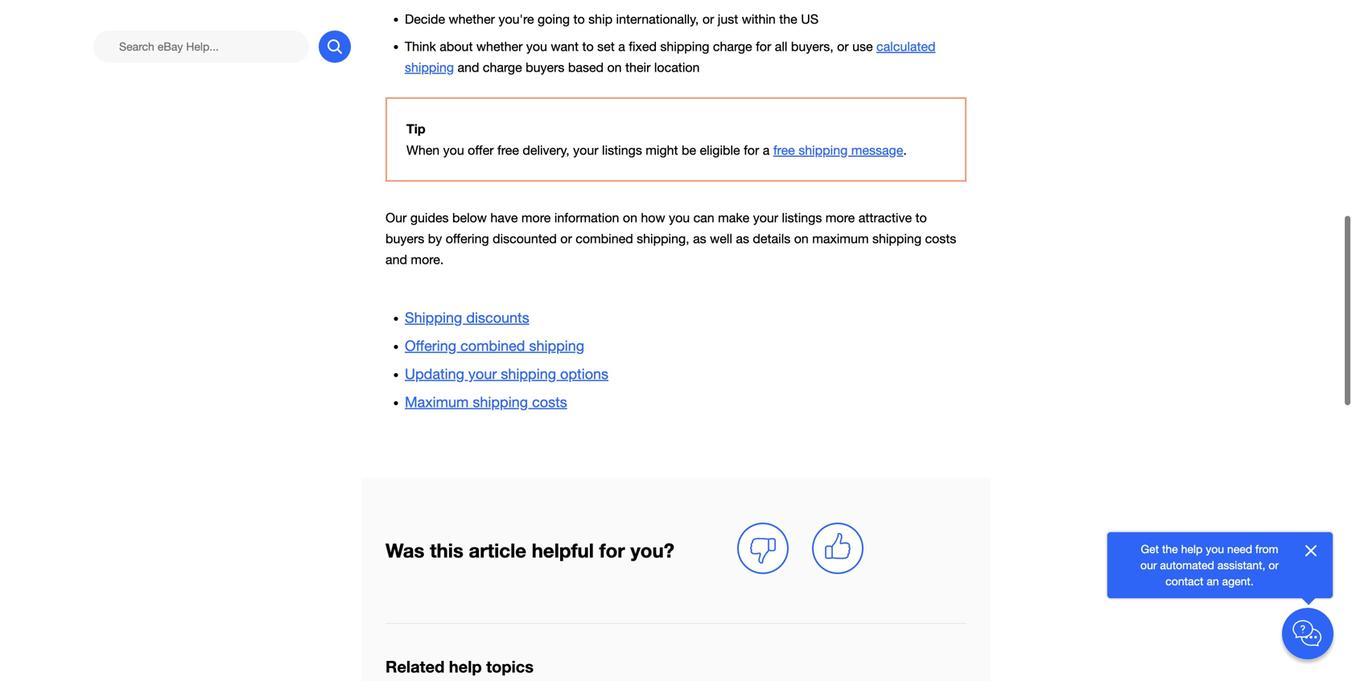 Task type: locate. For each thing, give the bounding box(es) containing it.
1 vertical spatial help
[[449, 658, 482, 677]]

help up "automated"
[[1182, 543, 1203, 556]]

details
[[753, 231, 791, 246]]

helpful
[[532, 540, 594, 563]]

1 vertical spatial for
[[744, 143, 760, 158]]

1 vertical spatial costs
[[532, 394, 567, 411]]

1 horizontal spatial a
[[763, 143, 770, 158]]

you left can
[[669, 210, 690, 225]]

1 horizontal spatial combined
[[576, 231, 633, 246]]

shipping inside "tip when you offer free delivery, your listings might be eligible for a free shipping message ."
[[799, 143, 848, 158]]

1 vertical spatial and
[[386, 252, 407, 267]]

you inside "tip when you offer free delivery, your listings might be eligible for a free shipping message ."
[[443, 143, 464, 158]]

1 horizontal spatial help
[[1182, 543, 1203, 556]]

your up details
[[753, 210, 779, 225]]

or inside our guides below have more information on how you can make your listings more attractive to buyers by offering discounted or combined shipping, as well as details on maximum shipping costs and more.
[[561, 231, 572, 246]]

2 vertical spatial on
[[794, 231, 809, 246]]

0 vertical spatial for
[[756, 39, 772, 54]]

your up maximum shipping costs link
[[469, 366, 497, 383]]

0 horizontal spatial charge
[[483, 60, 522, 75]]

more up maximum on the top of the page
[[826, 210, 855, 225]]

2 vertical spatial for
[[600, 540, 625, 563]]

maximum shipping costs
[[405, 394, 567, 411]]

as
[[693, 231, 707, 246], [736, 231, 750, 246]]

0 horizontal spatial the
[[780, 12, 798, 27]]

more
[[522, 210, 551, 225], [826, 210, 855, 225]]

shipping
[[661, 39, 710, 54], [405, 60, 454, 75], [799, 143, 848, 158], [873, 231, 922, 246], [529, 338, 585, 355], [501, 366, 556, 383], [473, 394, 528, 411]]

or
[[703, 12, 714, 27], [837, 39, 849, 54], [561, 231, 572, 246], [1269, 559, 1279, 572]]

our
[[386, 210, 407, 225]]

to right attractive
[[916, 210, 927, 225]]

0 horizontal spatial help
[[449, 658, 482, 677]]

0 vertical spatial costs
[[925, 231, 957, 246]]

1 vertical spatial to
[[583, 39, 594, 54]]

shipping left the message
[[799, 143, 848, 158]]

want
[[551, 39, 579, 54]]

1 horizontal spatial the
[[1163, 543, 1178, 556]]

costs inside our guides below have more information on how you can make your listings more attractive to buyers by offering discounted or combined shipping, as well as details on maximum shipping costs and more.
[[925, 231, 957, 246]]

charge down 'you're'
[[483, 60, 522, 75]]

and down about
[[458, 60, 479, 75]]

decide whether you're going to ship internationally, or just within the us
[[405, 12, 819, 27]]

need
[[1228, 543, 1253, 556]]

a inside "tip when you offer free delivery, your listings might be eligible for a free shipping message ."
[[763, 143, 770, 158]]

0 horizontal spatial more
[[522, 210, 551, 225]]

1 horizontal spatial as
[[736, 231, 750, 246]]

updating your shipping options link
[[405, 366, 609, 383]]

maximum
[[405, 394, 469, 411]]

whether up about
[[449, 12, 495, 27]]

0 vertical spatial a
[[619, 39, 625, 54]]

2 horizontal spatial on
[[794, 231, 809, 246]]

related help topics
[[386, 658, 534, 677]]

for right eligible
[[744, 143, 760, 158]]

help left topics
[[449, 658, 482, 677]]

you left offer
[[443, 143, 464, 158]]

combined
[[576, 231, 633, 246], [461, 338, 525, 355]]

shipping down offering combined shipping
[[501, 366, 556, 383]]

buyers down the want
[[526, 60, 565, 75]]

options
[[560, 366, 609, 383]]

0 vertical spatial combined
[[576, 231, 633, 246]]

0 horizontal spatial buyers
[[386, 231, 425, 246]]

0 horizontal spatial listings
[[602, 143, 642, 158]]

0 horizontal spatial costs
[[532, 394, 567, 411]]

1 horizontal spatial your
[[573, 143, 599, 158]]

0 vertical spatial your
[[573, 143, 599, 158]]

1 vertical spatial the
[[1163, 543, 1178, 556]]

you inside get the help you need from our automated assistant, or contact an agent.
[[1206, 543, 1225, 556]]

combined down the information
[[576, 231, 633, 246]]

shipping,
[[637, 231, 690, 246]]

0 vertical spatial and
[[458, 60, 479, 75]]

0 vertical spatial help
[[1182, 543, 1203, 556]]

free right eligible
[[774, 143, 795, 158]]

set
[[598, 39, 615, 54]]

free right offer
[[498, 143, 519, 158]]

1 horizontal spatial more
[[826, 210, 855, 225]]

think
[[405, 39, 436, 54]]

guides
[[410, 210, 449, 225]]

0 horizontal spatial a
[[619, 39, 625, 54]]

0 horizontal spatial your
[[469, 366, 497, 383]]

0 horizontal spatial as
[[693, 231, 707, 246]]

1 vertical spatial combined
[[461, 338, 525, 355]]

costs
[[925, 231, 957, 246], [532, 394, 567, 411]]

1 horizontal spatial buyers
[[526, 60, 565, 75]]

1 more from the left
[[522, 210, 551, 225]]

you
[[526, 39, 547, 54], [443, 143, 464, 158], [669, 210, 690, 225], [1206, 543, 1225, 556]]

to right the going
[[574, 12, 585, 27]]

decide
[[405, 12, 445, 27]]

1 horizontal spatial costs
[[925, 231, 957, 246]]

1 vertical spatial a
[[763, 143, 770, 158]]

the right get
[[1163, 543, 1178, 556]]

or down from
[[1269, 559, 1279, 572]]

a right set
[[619, 39, 625, 54]]

us
[[801, 12, 819, 27]]

charge
[[713, 39, 753, 54], [483, 60, 522, 75]]

about
[[440, 39, 473, 54]]

was
[[386, 540, 425, 563]]

shipping down attractive
[[873, 231, 922, 246]]

a
[[619, 39, 625, 54], [763, 143, 770, 158]]

an
[[1207, 575, 1220, 589]]

when
[[407, 143, 440, 158]]

discounts
[[466, 310, 530, 327]]

help inside get the help you need from our automated assistant, or contact an agent.
[[1182, 543, 1203, 556]]

combined inside our guides below have more information on how you can make your listings more attractive to buyers by offering discounted or combined shipping, as well as details on maximum shipping costs and more.
[[576, 231, 633, 246]]

the
[[780, 12, 798, 27], [1163, 543, 1178, 556]]

shipping down think
[[405, 60, 454, 75]]

by
[[428, 231, 442, 246]]

shipping inside calculated shipping
[[405, 60, 454, 75]]

buyers down our
[[386, 231, 425, 246]]

1 horizontal spatial listings
[[782, 210, 822, 225]]

on down set
[[607, 60, 622, 75]]

the left "us"
[[780, 12, 798, 27]]

1 vertical spatial charge
[[483, 60, 522, 75]]

you left need
[[1206, 543, 1225, 556]]

help
[[1182, 543, 1203, 556], [449, 658, 482, 677]]

calculated
[[877, 39, 936, 54]]

your
[[573, 143, 599, 158], [753, 210, 779, 225], [469, 366, 497, 383]]

as right 'well' on the right
[[736, 231, 750, 246]]

1 vertical spatial buyers
[[386, 231, 425, 246]]

free
[[498, 143, 519, 158], [774, 143, 795, 158]]

for
[[756, 39, 772, 54], [744, 143, 760, 158], [600, 540, 625, 563]]

contact
[[1166, 575, 1204, 589]]

a right eligible
[[763, 143, 770, 158]]

or down the information
[[561, 231, 572, 246]]

0 horizontal spatial free
[[498, 143, 519, 158]]

listings up details
[[782, 210, 822, 225]]

on
[[607, 60, 622, 75], [623, 210, 638, 225], [794, 231, 809, 246]]

0 vertical spatial the
[[780, 12, 798, 27]]

offering
[[405, 338, 457, 355]]

to left set
[[583, 39, 594, 54]]

buyers
[[526, 60, 565, 75], [386, 231, 425, 246]]

0 horizontal spatial on
[[607, 60, 622, 75]]

1 vertical spatial listings
[[782, 210, 822, 225]]

shipping
[[405, 310, 462, 327]]

eligible
[[700, 143, 740, 158]]

to inside our guides below have more information on how you can make your listings more attractive to buyers by offering discounted or combined shipping, as well as details on maximum shipping costs and more.
[[916, 210, 927, 225]]

automated
[[1161, 559, 1215, 572]]

whether
[[449, 12, 495, 27], [477, 39, 523, 54]]

discounted
[[493, 231, 557, 246]]

shipping down updating your shipping options link
[[473, 394, 528, 411]]

for for tip
[[744, 143, 760, 158]]

0 vertical spatial on
[[607, 60, 622, 75]]

whether down 'you're'
[[477, 39, 523, 54]]

2 vertical spatial your
[[469, 366, 497, 383]]

0 horizontal spatial and
[[386, 252, 407, 267]]

1 vertical spatial your
[[753, 210, 779, 225]]

as down can
[[693, 231, 707, 246]]

buyers,
[[791, 39, 834, 54]]

and left more.
[[386, 252, 407, 267]]

2 horizontal spatial your
[[753, 210, 779, 225]]

for inside "tip when you offer free delivery, your listings might be eligible for a free shipping message ."
[[744, 143, 760, 158]]

offering
[[446, 231, 489, 246]]

shipping up options
[[529, 338, 585, 355]]

well
[[710, 231, 733, 246]]

might
[[646, 143, 678, 158]]

1 vertical spatial on
[[623, 210, 638, 225]]

1 horizontal spatial free
[[774, 143, 795, 158]]

for left all
[[756, 39, 772, 54]]

on right details
[[794, 231, 809, 246]]

listings left "might"
[[602, 143, 642, 158]]

for left you?
[[600, 540, 625, 563]]

or inside get the help you need from our automated assistant, or contact an agent.
[[1269, 559, 1279, 572]]

combined down discounts
[[461, 338, 525, 355]]

all
[[775, 39, 788, 54]]

0 vertical spatial listings
[[602, 143, 642, 158]]

2 vertical spatial to
[[916, 210, 927, 225]]

article
[[469, 540, 527, 563]]

0 vertical spatial whether
[[449, 12, 495, 27]]

1 horizontal spatial charge
[[713, 39, 753, 54]]

from
[[1256, 543, 1279, 556]]

1 free from the left
[[498, 143, 519, 158]]

to
[[574, 12, 585, 27], [583, 39, 594, 54], [916, 210, 927, 225]]

more up discounted
[[522, 210, 551, 225]]

your right delivery,
[[573, 143, 599, 158]]

buyers inside our guides below have more information on how you can make your listings more attractive to buyers by offering discounted or combined shipping, as well as details on maximum shipping costs and more.
[[386, 231, 425, 246]]

charge down just
[[713, 39, 753, 54]]

and
[[458, 60, 479, 75], [386, 252, 407, 267]]

listings
[[602, 143, 642, 158], [782, 210, 822, 225]]

listings inside "tip when you offer free delivery, your listings might be eligible for a free shipping message ."
[[602, 143, 642, 158]]

1 horizontal spatial on
[[623, 210, 638, 225]]

attractive
[[859, 210, 912, 225]]

on left how
[[623, 210, 638, 225]]

Search eBay Help... text field
[[93, 31, 309, 63]]



Task type: vqa. For each thing, say whether or not it's contained in the screenshot.
Louis Vuitton Monogram Saint Placide Bordeaux Brown Burgundy Crossbody Bag
no



Task type: describe. For each thing, give the bounding box(es) containing it.
offering combined shipping
[[405, 338, 585, 355]]

have
[[491, 210, 518, 225]]

location
[[654, 60, 700, 75]]

you left the want
[[526, 39, 547, 54]]

your inside our guides below have more information on how you can make your listings more attractive to buyers by offering discounted or combined shipping, as well as details on maximum shipping costs and more.
[[753, 210, 779, 225]]

use
[[853, 39, 873, 54]]

or left the "use"
[[837, 39, 849, 54]]

updating your shipping options
[[405, 366, 609, 383]]

our
[[1141, 559, 1157, 572]]

calculated shipping
[[405, 39, 936, 75]]

just
[[718, 12, 739, 27]]

our guides below have more information on how you can make your listings more attractive to buyers by offering discounted or combined shipping, as well as details on maximum shipping costs and more.
[[386, 210, 957, 267]]

information
[[555, 210, 620, 225]]

or left just
[[703, 12, 714, 27]]

related
[[386, 658, 445, 677]]

tip
[[407, 121, 426, 137]]

maximum shipping costs link
[[405, 394, 567, 411]]

shipping discounts link
[[405, 310, 530, 327]]

how
[[641, 210, 666, 225]]

delivery,
[[523, 143, 570, 158]]

can
[[694, 210, 715, 225]]

below
[[452, 210, 487, 225]]

going
[[538, 12, 570, 27]]

1 vertical spatial whether
[[477, 39, 523, 54]]

was this article helpful for you?
[[386, 540, 675, 563]]

tip when you offer free delivery, your listings might be eligible for a free shipping message .
[[407, 121, 907, 158]]

1 horizontal spatial and
[[458, 60, 479, 75]]

fixed
[[629, 39, 657, 54]]

calculated shipping link
[[405, 39, 936, 75]]

0 vertical spatial buyers
[[526, 60, 565, 75]]

you?
[[631, 540, 675, 563]]

this
[[430, 540, 464, 563]]

.
[[904, 143, 907, 158]]

and charge buyers based on their location
[[454, 60, 700, 75]]

assistant,
[[1218, 559, 1266, 572]]

you inside our guides below have more information on how you can make your listings more attractive to buyers by offering discounted or combined shipping, as well as details on maximum shipping costs and more.
[[669, 210, 690, 225]]

make
[[718, 210, 750, 225]]

agent.
[[1223, 575, 1254, 589]]

get the help you need from our automated assistant, or contact an agent. tooltip
[[1134, 542, 1287, 590]]

free shipping message link
[[774, 143, 904, 158]]

be
[[682, 143, 697, 158]]

shipping up location
[[661, 39, 710, 54]]

get the help you need from our automated assistant, or contact an agent.
[[1141, 543, 1279, 589]]

listings inside our guides below have more information on how you can make your listings more attractive to buyers by offering discounted or combined shipping, as well as details on maximum shipping costs and more.
[[782, 210, 822, 225]]

offer
[[468, 143, 494, 158]]

0 vertical spatial charge
[[713, 39, 753, 54]]

shipping discounts
[[405, 310, 530, 327]]

offering combined shipping link
[[405, 338, 585, 355]]

within
[[742, 12, 776, 27]]

you're
[[499, 12, 534, 27]]

0 horizontal spatial combined
[[461, 338, 525, 355]]

shipping inside our guides below have more information on how you can make your listings more attractive to buyers by offering discounted or combined shipping, as well as details on maximum shipping costs and more.
[[873, 231, 922, 246]]

maximum
[[813, 231, 869, 246]]

0 vertical spatial to
[[574, 12, 585, 27]]

get
[[1141, 543, 1159, 556]]

2 free from the left
[[774, 143, 795, 158]]

updating
[[405, 366, 465, 383]]

1 as from the left
[[693, 231, 707, 246]]

more.
[[411, 252, 444, 267]]

for for think
[[756, 39, 772, 54]]

the inside get the help you need from our automated assistant, or contact an agent.
[[1163, 543, 1178, 556]]

2 as from the left
[[736, 231, 750, 246]]

their
[[626, 60, 651, 75]]

message
[[852, 143, 904, 158]]

ship internationally,
[[589, 12, 699, 27]]

think about whether you want to set a fixed shipping charge for all buyers, or use
[[405, 39, 877, 54]]

topics
[[486, 658, 534, 677]]

and inside our guides below have more information on how you can make your listings more attractive to buyers by offering discounted or combined shipping, as well as details on maximum shipping costs and more.
[[386, 252, 407, 267]]

your inside "tip when you offer free delivery, your listings might be eligible for a free shipping message ."
[[573, 143, 599, 158]]

based
[[568, 60, 604, 75]]

2 more from the left
[[826, 210, 855, 225]]



